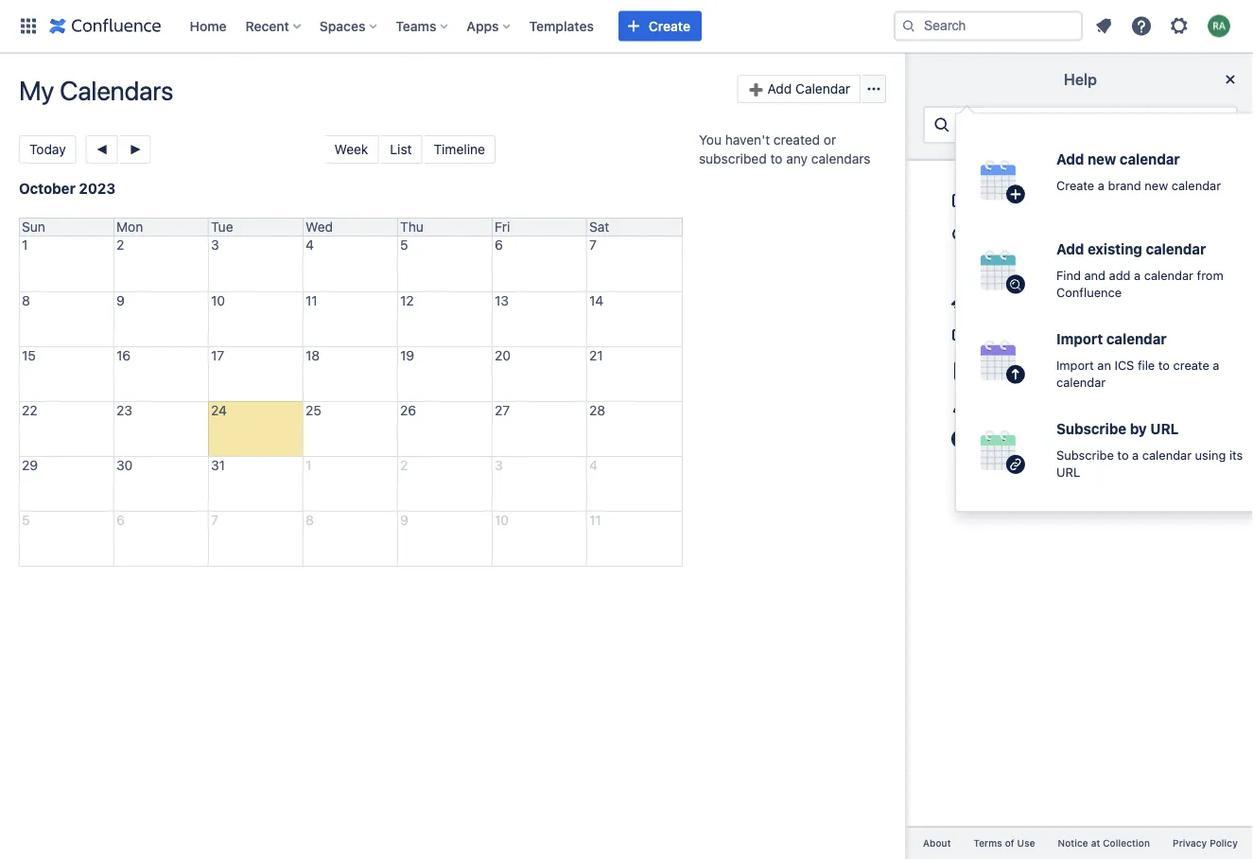 Task type: locate. For each thing, give the bounding box(es) containing it.
week
[[335, 141, 369, 157]]

calendar up file
[[1107, 331, 1167, 347]]

url right by
[[1151, 421, 1180, 437]]

2 horizontal spatial to
[[1159, 358, 1171, 372]]

2 vertical spatial add
[[1057, 241, 1085, 257]]

5
[[400, 237, 408, 253], [22, 512, 30, 528]]

1 horizontal spatial 2
[[400, 458, 408, 473]]

0 vertical spatial import
[[1057, 331, 1104, 347]]

1 horizontal spatial to
[[1118, 448, 1130, 462]]

help
[[1065, 71, 1098, 88]]

community
[[1030, 227, 1098, 242]]

add for add existing calendar
[[1057, 241, 1085, 257]]

today button
[[19, 135, 76, 164]]

subscribe
[[1057, 421, 1127, 437], [1057, 448, 1115, 462]]

6 down 30
[[116, 512, 125, 528]]

your profile and preferences image
[[1209, 15, 1231, 37]]

5 down 29
[[22, 512, 30, 528]]

2 vertical spatial to
[[1118, 448, 1130, 462]]

1 vertical spatial url
[[1057, 465, 1081, 479]]

1 vertical spatial import
[[1057, 358, 1095, 372]]

2 vertical spatial new
[[1027, 261, 1052, 276]]

0 vertical spatial 4
[[306, 237, 314, 253]]

find
[[1057, 268, 1082, 282]]

a right add
[[1135, 268, 1141, 282]]

4 down wed
[[306, 237, 314, 253]]

recent
[[246, 18, 289, 34]]

add right add calendar image
[[768, 81, 792, 97]]

0 horizontal spatial 9
[[116, 293, 125, 309]]

shortcut icon image
[[1193, 193, 1212, 208], [1193, 227, 1212, 242], [1193, 261, 1212, 276], [1193, 363, 1212, 379]]

1 horizontal spatial create
[[1057, 178, 1095, 192]]

5 down thu
[[400, 237, 408, 253]]

1 down 25 at left top
[[306, 458, 312, 473]]

add calendar button
[[738, 75, 861, 103]]

banner
[[0, 0, 1254, 53]]

1
[[22, 237, 28, 253], [306, 458, 312, 473]]

shortcut icon image inside get confluence mobile link
[[1193, 363, 1212, 379]]

1 vertical spatial 4
[[590, 458, 598, 473]]

add inside 'button'
[[768, 81, 792, 97]]

8
[[22, 293, 30, 309], [306, 512, 314, 528]]

today
[[29, 141, 66, 157]]

1 vertical spatial 8
[[306, 512, 314, 528]]

give feedback
[[980, 295, 1068, 310]]

help icon image
[[1131, 15, 1154, 37]]

confluence down the and
[[1057, 285, 1122, 300]]

october
[[19, 180, 76, 196]]

shortcut icon image inside what's new link
[[1193, 261, 1212, 276]]

0 horizontal spatial 4
[[306, 237, 314, 253]]

2 down mon
[[116, 237, 124, 253]]

28
[[590, 403, 606, 418]]

new
[[1088, 151, 1117, 168], [1145, 178, 1169, 192], [1027, 261, 1052, 276]]

0 horizontal spatial new
[[1027, 261, 1052, 276]]

brand
[[1109, 178, 1142, 192]]

2 subscribe from the top
[[1057, 448, 1115, 462]]

new up brand
[[1088, 151, 1117, 168]]

terms
[[974, 838, 1003, 849]]

lightbulb icon image
[[950, 257, 973, 280]]

a right create
[[1214, 358, 1220, 372]]

import for import an ics file to create a calendar
[[1057, 358, 1095, 372]]

3 down 27
[[495, 458, 503, 473]]

to inside subscribe to a calendar using its url
[[1118, 448, 1130, 462]]

subscribe left by
[[1057, 421, 1127, 437]]

list
[[390, 141, 412, 157]]

a inside subscribe to a calendar using its url
[[1133, 448, 1140, 462]]

7 down the 31
[[211, 512, 218, 528]]

11
[[306, 293, 318, 309], [590, 512, 602, 528]]

a down by
[[1133, 448, 1140, 462]]

0 vertical spatial add
[[768, 81, 792, 97]]

1 horizontal spatial 3
[[495, 458, 503, 473]]

to
[[771, 151, 783, 167], [1159, 358, 1171, 372], [1118, 448, 1130, 462]]

0 vertical spatial 2
[[116, 237, 124, 253]]

import up get confluence mobile link
[[1057, 331, 1104, 347]]

4 down 28
[[590, 458, 598, 473]]

2 down 26
[[400, 458, 408, 473]]

shortcut icon image inside read help articles link
[[1193, 193, 1212, 208]]

0 horizontal spatial 7
[[211, 512, 218, 528]]

0 vertical spatial 1
[[22, 237, 28, 253]]

new for what's new
[[1027, 261, 1052, 276]]

add up find
[[1057, 241, 1085, 257]]

the
[[1007, 227, 1026, 242]]

import down keyboard shortcuts button
[[1057, 358, 1095, 372]]

shortcut icon image down the add existing calendar
[[1193, 261, 1212, 276]]

create
[[649, 18, 691, 34], [1057, 178, 1095, 192]]

0 vertical spatial 5
[[400, 237, 408, 253]]

url
[[1151, 421, 1180, 437], [1057, 465, 1081, 479]]

subscribe inside subscribe to a calendar using its url
[[1057, 448, 1115, 462]]

add new calendar
[[1057, 151, 1181, 168]]

calendar inside the import an ics file to create a calendar
[[1057, 375, 1107, 389]]

31
[[211, 458, 225, 473]]

new left find
[[1027, 261, 1052, 276]]

keyboard shortcuts button
[[939, 322, 1224, 352]]

4
[[306, 237, 314, 253], [590, 458, 598, 473]]

subscribe for subscribe by url
[[1057, 421, 1127, 437]]

0 vertical spatial 3
[[211, 237, 219, 253]]

feedback icon image
[[950, 291, 973, 314]]

1 vertical spatial to
[[1159, 358, 1171, 372]]

0 vertical spatial subscribe
[[1057, 421, 1127, 437]]

shortcut icon image right file
[[1193, 363, 1212, 379]]

calendar inside subscribe to a calendar using its url
[[1143, 448, 1192, 462]]

import inside the import an ics file to create a calendar
[[1057, 358, 1095, 372]]

read help articles link
[[939, 185, 1224, 216]]

0 vertical spatial 9
[[116, 293, 125, 309]]

21
[[590, 348, 603, 363]]

file
[[1138, 358, 1156, 372]]

articles
[[1045, 193, 1089, 208]]

1 horizontal spatial new
[[1088, 151, 1117, 168]]

1 vertical spatial 5
[[22, 512, 30, 528]]

0 vertical spatial confluence
[[1057, 285, 1122, 300]]

notice
[[1059, 838, 1089, 849]]

ask
[[980, 227, 1003, 242]]

list button
[[381, 135, 423, 164]]

1 horizontal spatial 1
[[306, 458, 312, 473]]

tue
[[211, 219, 233, 235]]

terms of use
[[974, 838, 1036, 849]]

1 horizontal spatial 11
[[590, 512, 602, 528]]

9
[[116, 293, 125, 309], [400, 512, 409, 528]]

you haven't created or subscribed to any calendars
[[699, 132, 871, 167]]

0 vertical spatial create
[[649, 18, 691, 34]]

calendar
[[796, 81, 851, 97]]

0 vertical spatial 10
[[211, 293, 225, 309]]

1 vertical spatial 10
[[495, 512, 509, 528]]

0 vertical spatial new
[[1088, 151, 1117, 168]]

calendar up the from
[[1147, 241, 1207, 257]]

0 vertical spatial 6
[[495, 237, 503, 253]]

shortcut icon image for articles
[[1193, 193, 1212, 208]]

0 vertical spatial to
[[771, 151, 783, 167]]

global element
[[11, 0, 891, 53]]

url down feed builder button
[[1057, 465, 1081, 479]]

1 vertical spatial confluence
[[1006, 363, 1076, 379]]

17
[[211, 348, 224, 363]]

a left brand
[[1099, 178, 1105, 192]]

templates
[[530, 18, 594, 34]]

1 vertical spatial 9
[[400, 512, 409, 528]]

1 vertical spatial create
[[1057, 178, 1095, 192]]

about
[[924, 838, 952, 849]]

confluence down keyboard shortcuts
[[1006, 363, 1076, 379]]

13
[[495, 293, 509, 309]]

0 horizontal spatial create
[[649, 18, 691, 34]]

shortcut icon image for community
[[1193, 227, 1212, 242]]

to down subscribe by url
[[1118, 448, 1130, 462]]

october 2023
[[19, 180, 116, 196]]

1 horizontal spatial url
[[1151, 421, 1180, 437]]

2 import from the top
[[1057, 358, 1095, 372]]

0 horizontal spatial 5
[[22, 512, 30, 528]]

calendar inside find and add a calendar from confluence
[[1145, 268, 1194, 282]]

1 vertical spatial 11
[[590, 512, 602, 528]]

1 vertical spatial 3
[[495, 458, 503, 473]]

shortcut icon image down create a brand new calendar at the top
[[1193, 193, 1212, 208]]

1 vertical spatial new
[[1145, 178, 1169, 192]]

to right file
[[1159, 358, 1171, 372]]

add for add calendar
[[768, 81, 792, 97]]

find and add a calendar from confluence
[[1057, 268, 1224, 300]]

url inside subscribe to a calendar using its url
[[1057, 465, 1081, 479]]

1 horizontal spatial 7
[[590, 237, 597, 253]]

3 shortcut icon image from the top
[[1193, 261, 1212, 276]]

collection
[[1104, 838, 1151, 849]]

new right brand
[[1145, 178, 1169, 192]]

add calendar
[[768, 81, 851, 97]]

0 horizontal spatial 6
[[116, 512, 125, 528]]

feedback
[[1011, 295, 1068, 310]]

Search help articles field
[[952, 108, 1229, 142]]

import
[[1057, 331, 1104, 347], [1057, 358, 1095, 372]]

0 horizontal spatial 10
[[211, 293, 225, 309]]

shortcut icon image inside ask the community link
[[1193, 227, 1212, 242]]

3 down tue
[[211, 237, 219, 253]]

create
[[1174, 358, 1210, 372]]

thu
[[400, 219, 424, 235]]

1 shortcut icon image from the top
[[1193, 193, 1212, 208]]

timeline
[[434, 141, 485, 157]]

comment icon image
[[950, 223, 973, 246]]

1 down the sun
[[22, 237, 28, 253]]

add
[[768, 81, 792, 97], [1057, 151, 1085, 168], [1057, 241, 1085, 257]]

my calendars
[[19, 75, 173, 106]]

1 subscribe from the top
[[1057, 421, 1127, 437]]

0 horizontal spatial url
[[1057, 465, 1081, 479]]

shortcuts
[[1042, 329, 1100, 344]]

subscribe down subscribe by url
[[1057, 448, 1115, 462]]

create for create
[[649, 18, 691, 34]]

use
[[1018, 838, 1036, 849]]

help
[[1015, 193, 1041, 208]]

1 import from the top
[[1057, 331, 1104, 347]]

create inside popup button
[[649, 18, 691, 34]]

7
[[590, 237, 597, 253], [211, 512, 218, 528]]

screen icon image
[[950, 326, 973, 348]]

a
[[1099, 178, 1105, 192], [1135, 268, 1141, 282], [1214, 358, 1220, 372], [1133, 448, 1140, 462]]

6
[[495, 237, 503, 253], [116, 512, 125, 528]]

notice at collection link
[[1047, 836, 1162, 852]]

1 vertical spatial 6
[[116, 512, 125, 528]]

Search field
[[894, 11, 1084, 41]]

shortcut icon image up the from
[[1193, 227, 1212, 242]]

teams button
[[390, 11, 456, 41]]

4 shortcut icon image from the top
[[1193, 363, 1212, 379]]

6 down 'fri' at the left
[[495, 237, 503, 253]]

subscribe by url
[[1057, 421, 1180, 437]]

1 vertical spatial subscribe
[[1057, 448, 1115, 462]]

confluence image
[[49, 15, 161, 37], [49, 15, 161, 37]]

to left any
[[771, 151, 783, 167]]

mon
[[116, 219, 143, 235]]

0 horizontal spatial 2
[[116, 237, 124, 253]]

1 vertical spatial add
[[1057, 151, 1085, 168]]

calendar left the from
[[1145, 268, 1194, 282]]

calendar down by
[[1143, 448, 1192, 462]]

1 horizontal spatial 10
[[495, 512, 509, 528]]

0 horizontal spatial 11
[[306, 293, 318, 309]]

1 vertical spatial 7
[[211, 512, 218, 528]]

add down search help articles "field" at the top right of the page
[[1057, 151, 1085, 168]]

sun
[[22, 219, 45, 235]]

import an ics file to create a calendar
[[1057, 358, 1220, 389]]

mobile
[[1079, 363, 1120, 379]]

2 shortcut icon image from the top
[[1193, 227, 1212, 242]]

0 horizontal spatial 8
[[22, 293, 30, 309]]

1 horizontal spatial 9
[[400, 512, 409, 528]]

2
[[116, 237, 124, 253], [400, 458, 408, 473]]

using
[[1196, 448, 1227, 462]]

calendar down an
[[1057, 375, 1107, 389]]

0 horizontal spatial to
[[771, 151, 783, 167]]

you
[[699, 132, 722, 148]]

2 horizontal spatial new
[[1145, 178, 1169, 192]]

7 down sat
[[590, 237, 597, 253]]



Task type: describe. For each thing, give the bounding box(es) containing it.
a inside find and add a calendar from confluence
[[1135, 268, 1141, 282]]

feed builder button
[[939, 424, 1224, 454]]

privacy
[[1174, 838, 1208, 849]]

1 vertical spatial 2
[[400, 458, 408, 473]]

create for create a brand new calendar
[[1057, 178, 1095, 192]]

0 vertical spatial url
[[1151, 421, 1180, 437]]

0 vertical spatial 11
[[306, 293, 318, 309]]

documents icon image
[[950, 189, 973, 212]]

week button
[[325, 135, 379, 164]]

shortcut icon image for mobile
[[1193, 363, 1212, 379]]

get confluence mobile
[[980, 363, 1120, 379]]

12
[[400, 293, 414, 309]]

add calendar image
[[748, 81, 763, 97]]

15
[[22, 348, 36, 363]]

give
[[980, 295, 1008, 310]]

its
[[1230, 448, 1244, 462]]

about button
[[912, 836, 963, 852]]

of
[[1006, 838, 1015, 849]]

29
[[22, 458, 38, 473]]

24
[[211, 403, 227, 418]]

► button
[[120, 135, 151, 164]]

14
[[590, 293, 604, 309]]

search image
[[902, 18, 917, 34]]

feed
[[980, 431, 1011, 447]]

templates link
[[524, 11, 600, 41]]

privacy policy
[[1174, 838, 1239, 849]]

an
[[1098, 358, 1112, 372]]

1 horizontal spatial 8
[[306, 512, 314, 528]]

a inside the import an ics file to create a calendar
[[1214, 358, 1220, 372]]

keyboard
[[980, 329, 1038, 344]]

25
[[306, 403, 322, 418]]

add
[[1110, 268, 1131, 282]]

create button
[[619, 11, 702, 41]]

0 vertical spatial 7
[[590, 237, 597, 253]]

mobile icon image
[[950, 360, 973, 382]]

calendar up create a brand new calendar at the top
[[1120, 151, 1181, 168]]

get
[[980, 363, 1002, 379]]

16
[[116, 348, 131, 363]]

1 horizontal spatial 4
[[590, 458, 598, 473]]

spaces
[[320, 18, 366, 34]]

what's new
[[980, 261, 1052, 276]]

wed
[[306, 219, 333, 235]]

created
[[774, 132, 821, 148]]

calendar right brand
[[1172, 178, 1222, 192]]

subscribe to a calendar using its url
[[1057, 448, 1244, 479]]

close image
[[1220, 68, 1243, 91]]

builder
[[1014, 431, 1057, 447]]

existing
[[1088, 241, 1143, 257]]

and
[[1085, 268, 1106, 282]]

30
[[116, 458, 133, 473]]

spaces button
[[314, 11, 385, 41]]

to inside the import an ics file to create a calendar
[[1159, 358, 1171, 372]]

26
[[400, 403, 416, 418]]

notification icon image
[[1093, 15, 1116, 37]]

0 horizontal spatial 3
[[211, 237, 219, 253]]

0 horizontal spatial 1
[[22, 237, 28, 253]]

new for add new calendar
[[1088, 151, 1117, 168]]

keyboard shortcuts
[[980, 329, 1100, 344]]

at
[[1092, 838, 1101, 849]]

recent button
[[240, 11, 308, 41]]

banner containing home
[[0, 0, 1254, 53]]

23
[[116, 403, 132, 418]]

read
[[980, 193, 1011, 208]]

to inside the you haven't created or subscribed to any calendars
[[771, 151, 783, 167]]

subscribed
[[699, 151, 767, 167]]

any
[[787, 151, 808, 167]]

signal icon image
[[950, 428, 973, 450]]

timeline button
[[424, 135, 496, 164]]

import for import calendar
[[1057, 331, 1104, 347]]

policy
[[1211, 838, 1239, 849]]

what's
[[980, 261, 1023, 276]]

add existing calendar
[[1057, 241, 1207, 257]]

or
[[824, 132, 837, 148]]

20
[[495, 348, 511, 363]]

home link
[[184, 11, 232, 41]]

►
[[129, 142, 142, 157]]

ask the community link
[[939, 220, 1224, 250]]

import calendar
[[1057, 331, 1167, 347]]

fri
[[495, 219, 510, 235]]

privacy policy link
[[1162, 836, 1250, 852]]

subscribe for subscribe to a calendar using its url
[[1057, 448, 1115, 462]]

read help articles
[[980, 193, 1089, 208]]

◄ button
[[86, 135, 118, 164]]

19
[[400, 348, 415, 363]]

terms of use link
[[963, 836, 1047, 852]]

notice at collection
[[1059, 838, 1151, 849]]

1 horizontal spatial 5
[[400, 237, 408, 253]]

what's new link
[[939, 254, 1224, 284]]

◄
[[95, 142, 108, 157]]

get confluence mobile link
[[939, 356, 1224, 386]]

1 vertical spatial 1
[[306, 458, 312, 473]]

18
[[306, 348, 320, 363]]

warning icon image
[[950, 394, 973, 416]]

give feedback button
[[939, 288, 1224, 318]]

appswitcher icon image
[[17, 15, 40, 37]]

confluence inside find and add a calendar from confluence
[[1057, 285, 1122, 300]]

1 horizontal spatial 6
[[495, 237, 503, 253]]

22
[[22, 403, 37, 418]]

apps
[[467, 18, 499, 34]]

add for add new calendar
[[1057, 151, 1085, 168]]

settings icon image
[[1169, 15, 1191, 37]]

apps button
[[461, 11, 518, 41]]

teams
[[396, 18, 437, 34]]

0 vertical spatial 8
[[22, 293, 30, 309]]



Task type: vqa. For each thing, say whether or not it's contained in the screenshot.


